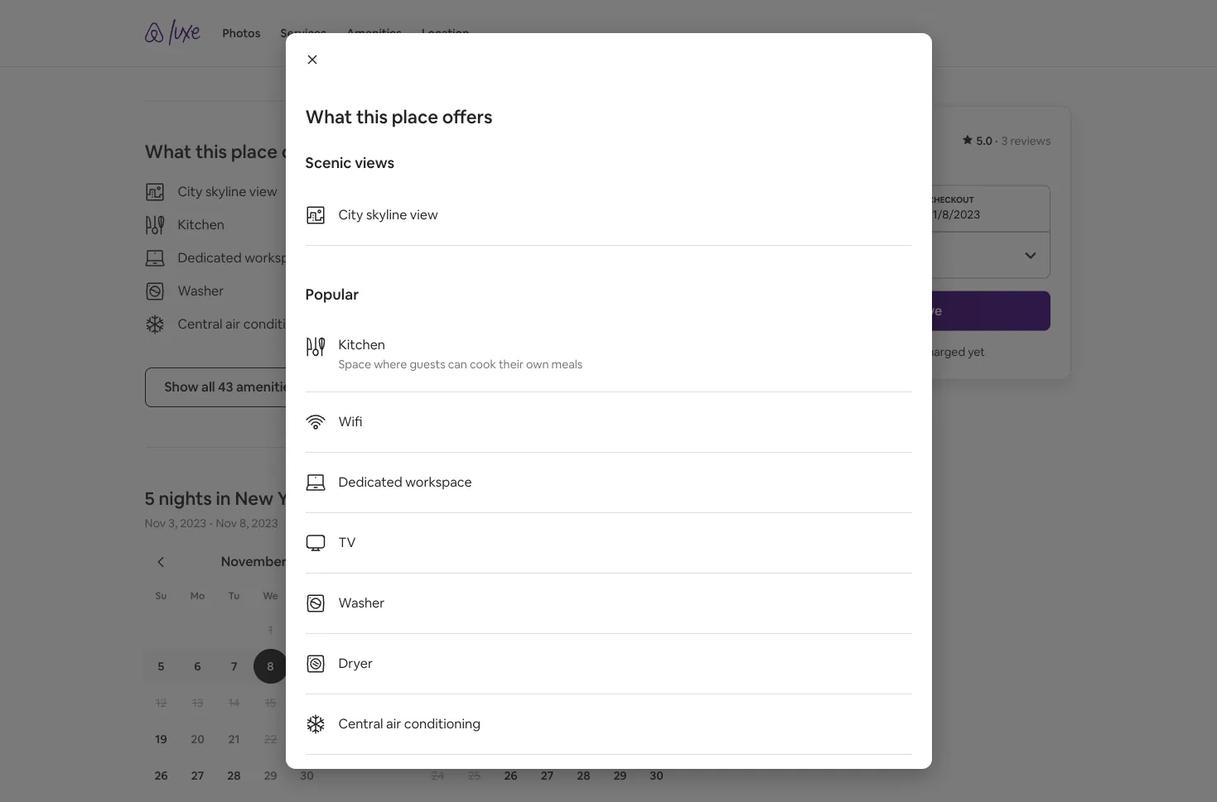 Task type: vqa. For each thing, say whether or not it's contained in the screenshot.
PRIVATE-
no



Task type: locate. For each thing, give the bounding box(es) containing it.
1 horizontal spatial skyline
[[366, 206, 407, 224]]

central air conditioning
[[178, 316, 320, 333], [338, 716, 481, 733]]

0 horizontal spatial this
[[195, 140, 227, 163]]

1 horizontal spatial 27
[[541, 769, 554, 784]]

0 vertical spatial washer
[[178, 283, 224, 300]]

5 nights in new york nov 3, 2023 - nov 8, 2023
[[145, 487, 316, 531]]

1 horizontal spatial workspace
[[405, 474, 472, 491]]

amenities
[[346, 26, 402, 41]]

0 horizontal spatial bedroom
[[145, 25, 202, 43]]

kitchen for kitchen space where guests can cook their own meals
[[338, 336, 385, 354]]

0 horizontal spatial central air conditioning
[[178, 316, 320, 333]]

air inside what this place offers 'dialog'
[[386, 716, 401, 733]]

su
[[155, 590, 167, 603]]

what this place offers for skyline
[[145, 140, 332, 163]]

24 button right 23
[[325, 723, 362, 758]]

26 button right 25
[[493, 759, 529, 794]]

this
[[356, 105, 388, 128], [195, 140, 227, 163]]

2 30 from the left
[[650, 769, 663, 784]]

conditioning inside what this place offers 'dialog'
[[404, 716, 481, 733]]

location
[[422, 26, 469, 41]]

0 horizontal spatial 24 button
[[325, 723, 362, 758]]

5 for 5
[[158, 660, 164, 675]]

1 vertical spatial 24
[[431, 769, 444, 784]]

10
[[337, 660, 349, 675]]

1 horizontal spatial kitchen
[[338, 336, 385, 354]]

0 horizontal spatial place
[[231, 140, 278, 163]]

bedroom inside bedroom 1 1 queen bed, en suite bathroom
[[145, 25, 202, 43]]

0 horizontal spatial 29 button
[[252, 759, 289, 794]]

27 down 20
[[191, 769, 204, 784]]

view inside what this place offers 'dialog'
[[410, 206, 438, 224]]

dedicated inside what this place offers 'dialog'
[[338, 474, 402, 491]]

1 29 from the left
[[264, 769, 277, 784]]

1 30 from the left
[[300, 769, 314, 784]]

0 vertical spatial air
[[225, 316, 240, 333]]

1 vertical spatial workspace
[[405, 474, 472, 491]]

5 up 12
[[158, 660, 164, 675]]

0 vertical spatial city
[[178, 183, 203, 201]]

26
[[154, 769, 168, 784], [504, 769, 517, 784]]

1 vertical spatial skyline
[[366, 206, 407, 224]]

1 vertical spatial 3
[[340, 623, 347, 638]]

1 vertical spatial offers
[[281, 140, 332, 163]]

0 vertical spatial offers
[[442, 105, 493, 128]]

1 horizontal spatial conditioning
[[404, 716, 481, 733]]

1 down we
[[268, 623, 273, 638]]

0 horizontal spatial 29
[[264, 769, 277, 784]]

2 29 from the left
[[613, 769, 627, 784]]

offers for scenic views
[[442, 105, 493, 128]]

bedroom for bedroom 1 1 queen bed, en suite bathroom
[[145, 25, 202, 43]]

bedroom 2 button
[[422, 0, 686, 61]]

1 horizontal spatial 29 button
[[602, 759, 638, 794]]

what inside 'dialog'
[[305, 105, 352, 128]]

show
[[164, 379, 199, 396]]

3 down fr
[[340, 623, 347, 638]]

nov right -
[[216, 516, 237, 531]]

central air conditioning inside what this place offers 'dialog'
[[338, 716, 481, 733]]

1 horizontal spatial air
[[386, 716, 401, 733]]

kitchen inside kitchen space where guests can cook their own meals
[[338, 336, 385, 354]]

2 bedroom from the left
[[422, 25, 480, 43]]

0 vertical spatial 24
[[337, 733, 350, 748]]

0 horizontal spatial 2023
[[180, 516, 206, 531]]

1 horizontal spatial central
[[338, 716, 383, 733]]

november 2023
[[221, 554, 320, 571]]

1 horizontal spatial central air conditioning
[[338, 716, 481, 733]]

0 horizontal spatial central
[[178, 316, 223, 333]]

dryer
[[338, 655, 373, 673]]

bedroom right amenities button
[[422, 25, 480, 43]]

charged
[[921, 345, 965, 360]]

0 vertical spatial what this place offers
[[305, 105, 493, 128]]

be
[[904, 345, 918, 360]]

location button
[[422, 0, 469, 66]]

bedroom up queen
[[145, 25, 202, 43]]

26 button
[[143, 759, 179, 794], [493, 759, 529, 794]]

1 vertical spatial central
[[338, 716, 383, 733]]

what this place offers for views
[[305, 105, 493, 128]]

5 for 5 nights in new york nov 3, 2023 - nov 8, 2023
[[145, 487, 155, 511]]

0 horizontal spatial 2 button
[[289, 613, 325, 648]]

air
[[225, 316, 240, 333], [386, 716, 401, 733]]

0 horizontal spatial 30
[[300, 769, 314, 784]]

1 horizontal spatial 26
[[504, 769, 517, 784]]

0 horizontal spatial 26
[[154, 769, 168, 784]]

28 button
[[216, 759, 252, 794], [565, 759, 602, 794]]

what this place offers inside what this place offers 'dialog'
[[305, 105, 493, 128]]

9 button
[[289, 650, 325, 685]]

2 up 9, saturday, december 2023. available. there is a 2 night minimum stay requirement. select as check-in date. button
[[653, 623, 660, 638]]

26 down 19 "button"
[[154, 769, 168, 784]]

what this place offers
[[305, 105, 493, 128], [145, 140, 332, 163]]

1 horizontal spatial view
[[410, 206, 438, 224]]

0 vertical spatial place
[[392, 105, 438, 128]]

0 horizontal spatial view
[[249, 183, 277, 201]]

place
[[392, 105, 438, 128], [231, 140, 278, 163]]

1 vertical spatial what
[[145, 140, 192, 163]]

1 28 button from the left
[[216, 759, 252, 794]]

2 27 button from the left
[[529, 759, 565, 794]]

2023 left -
[[180, 516, 206, 531]]

1 vertical spatial this
[[195, 140, 227, 163]]

22
[[264, 733, 277, 748]]

new
[[235, 487, 274, 511]]

3 button
[[325, 613, 362, 648]]

0 horizontal spatial 30 button
[[289, 759, 325, 794]]

mo
[[190, 590, 205, 603]]

14
[[228, 696, 240, 711]]

0 horizontal spatial 5
[[145, 487, 155, 511]]

2 down th
[[304, 623, 310, 638]]

offers inside what this place offers 'dialog'
[[442, 105, 493, 128]]

bedroom inside button
[[422, 25, 480, 43]]

5 left "nights"
[[145, 487, 155, 511]]

scenic views
[[305, 153, 395, 172]]

-
[[209, 516, 213, 531]]

21
[[228, 733, 240, 748]]

1 28 from the left
[[227, 769, 241, 784]]

5, tuesday, december 2023. available. there is a 2 night minimum stay requirement. select as check-in date. button
[[493, 650, 528, 685]]

24 button
[[325, 723, 362, 758], [420, 759, 456, 794]]

1 horizontal spatial 24
[[431, 769, 444, 784]]

2 horizontal spatial 2023
[[289, 554, 320, 571]]

2 button up 9, saturday, december 2023. available. there is a 2 night minimum stay requirement. select as check-in date. button
[[638, 613, 675, 648]]

23 button
[[289, 723, 325, 758]]

this for skyline
[[195, 140, 227, 163]]

1 vertical spatial view
[[410, 206, 438, 224]]

fr
[[339, 590, 348, 603]]

0 horizontal spatial dedicated workspace
[[178, 250, 311, 267]]

1 vertical spatial 5
[[158, 660, 164, 675]]

0 horizontal spatial 27 button
[[179, 759, 216, 794]]

place up views
[[392, 105, 438, 128]]

conditioning down popular
[[243, 316, 320, 333]]

0 horizontal spatial 26 button
[[143, 759, 179, 794]]

central right 23 button
[[338, 716, 383, 733]]

washer
[[178, 283, 224, 300], [338, 595, 385, 612]]

7, thursday, december 2023. available. there is a 2 night minimum stay requirement. select as check-in date. button
[[566, 650, 601, 685]]

1 horizontal spatial 26 button
[[493, 759, 529, 794]]

29 for first 29 button from the left
[[264, 769, 277, 784]]

29
[[264, 769, 277, 784], [613, 769, 627, 784]]

washer inside what this place offers 'dialog'
[[338, 595, 385, 612]]

0 vertical spatial 24 button
[[325, 723, 362, 758]]

24 button left 25
[[420, 759, 456, 794]]

30
[[300, 769, 314, 784], [650, 769, 663, 784]]

central air conditioning up amenities at the top left of the page
[[178, 316, 320, 333]]

1 up 8, friday, december 2023. available. there is a 2 night minimum stay requirement. select as check-in date. button
[[618, 623, 623, 638]]

1 horizontal spatial 27 button
[[529, 759, 565, 794]]

14 button
[[216, 686, 252, 721]]

1 horizontal spatial 1 button
[[602, 613, 638, 648]]

26 right 25
[[504, 769, 517, 784]]

0 horizontal spatial workspace
[[245, 250, 311, 267]]

1 bedroom from the left
[[145, 25, 202, 43]]

conditioning
[[243, 316, 320, 333], [404, 716, 481, 733]]

0 horizontal spatial 3
[[340, 623, 347, 638]]

guests
[[410, 357, 445, 372]]

1 horizontal spatial 2 button
[[638, 613, 675, 648]]

yet
[[968, 345, 985, 360]]

20 button
[[179, 723, 216, 758]]

place left scenic
[[231, 140, 278, 163]]

5.0
[[976, 133, 993, 148]]

1 button down we
[[252, 613, 289, 648]]

15
[[265, 696, 276, 711]]

0 horizontal spatial 28 button
[[216, 759, 252, 794]]

reviews
[[1010, 133, 1051, 148]]

1 vertical spatial what this place offers
[[145, 140, 332, 163]]

0 vertical spatial conditioning
[[243, 316, 320, 333]]

1 horizontal spatial dedicated workspace
[[338, 474, 472, 491]]

30 button
[[289, 759, 325, 794], [638, 759, 675, 794]]

2 right 'location' button on the left top of page
[[482, 25, 490, 43]]

0 vertical spatial dedicated workspace
[[178, 250, 311, 267]]

central air conditioning down 3, sunday, december 2023. unavailable button
[[338, 716, 481, 733]]

5 inside 5 nights in new york nov 3, 2023 - nov 8, 2023
[[145, 487, 155, 511]]

calendar application
[[125, 536, 1217, 803]]

0 horizontal spatial kitchen
[[178, 217, 224, 234]]

kitchen
[[178, 217, 224, 234], [338, 336, 385, 354]]

1 vertical spatial kitchen
[[338, 336, 385, 354]]

conditioning down 3, sunday, december 2023. unavailable button
[[404, 716, 481, 733]]

1
[[205, 25, 211, 43], [145, 46, 149, 61], [268, 623, 273, 638], [618, 623, 623, 638]]

0 horizontal spatial what
[[145, 140, 192, 163]]

25
[[468, 769, 481, 784]]

0 horizontal spatial skyline
[[205, 183, 246, 201]]

1 horizontal spatial 30
[[650, 769, 663, 784]]

5 inside button
[[158, 660, 164, 675]]

won't
[[872, 345, 902, 360]]

6, wednesday, december 2023. available. there is a 2 night minimum stay requirement. select as check-in date. button
[[530, 650, 565, 685]]

2 2 button from the left
[[638, 613, 675, 648]]

13 button
[[179, 686, 216, 721]]

0 vertical spatial skyline
[[205, 183, 246, 201]]

24 left 25
[[431, 769, 444, 784]]

kitchen for kitchen
[[178, 217, 224, 234]]

1 horizontal spatial 30 button
[[638, 759, 675, 794]]

2 button down th
[[289, 613, 325, 648]]

workspace inside what this place offers 'dialog'
[[405, 474, 472, 491]]

1 horizontal spatial offers
[[442, 105, 493, 128]]

2
[[482, 25, 490, 43], [304, 623, 310, 638], [653, 623, 660, 638]]

0 horizontal spatial offers
[[281, 140, 332, 163]]

0 vertical spatial this
[[356, 105, 388, 128]]

27
[[191, 769, 204, 784], [541, 769, 554, 784]]

nov
[[145, 516, 166, 531], [216, 516, 237, 531]]

1 left queen
[[145, 46, 149, 61]]

air left the 18
[[386, 716, 401, 733]]

1 horizontal spatial 24 button
[[420, 759, 456, 794]]

0 horizontal spatial 2
[[304, 623, 310, 638]]

bedroom
[[145, 25, 202, 43], [422, 25, 480, 43]]

tu
[[228, 590, 240, 603]]

queen
[[152, 46, 186, 61]]

services button
[[280, 0, 326, 66]]

what for scenic
[[305, 105, 352, 128]]

19
[[155, 733, 167, 748]]

6
[[194, 660, 201, 675]]

what
[[305, 105, 352, 128], [145, 140, 192, 163]]

24 right 23 button
[[337, 733, 350, 748]]

18 button
[[456, 723, 493, 758]]

2023 inside the calendar "application"
[[289, 554, 320, 571]]

0 vertical spatial 3
[[1001, 133, 1008, 148]]

1 vertical spatial city
[[338, 206, 363, 224]]

1 vertical spatial conditioning
[[404, 716, 481, 733]]

27 button down 20 button at the bottom of the page
[[179, 759, 216, 794]]

2023 right 8,
[[252, 516, 278, 531]]

this inside 'dialog'
[[356, 105, 388, 128]]

1 29 button from the left
[[252, 759, 289, 794]]

tv
[[338, 534, 356, 552]]

26 button down 19 "button"
[[143, 759, 179, 794]]

0 horizontal spatial nov
[[145, 516, 166, 531]]

airbnb luxe image
[[145, 19, 203, 45]]

0 vertical spatial dedicated
[[178, 250, 242, 267]]

place inside 'dialog'
[[392, 105, 438, 128]]

5 button
[[143, 650, 179, 685]]

27 button right 25
[[529, 759, 565, 794]]

space
[[338, 357, 371, 372]]

1 horizontal spatial washer
[[338, 595, 385, 612]]

1 button up 8, friday, december 2023. available. there is a 2 night minimum stay requirement. select as check-in date. button
[[602, 613, 638, 648]]

0 horizontal spatial air
[[225, 316, 240, 333]]

1 horizontal spatial bedroom
[[422, 25, 480, 43]]

offers for city skyline view
[[281, 140, 332, 163]]

1 vertical spatial air
[[386, 716, 401, 733]]

central up all
[[178, 316, 223, 333]]

3 right the · at the top right
[[1001, 133, 1008, 148]]

1 vertical spatial dedicated workspace
[[338, 474, 472, 491]]

1 horizontal spatial 5
[[158, 660, 164, 675]]

what for city
[[145, 140, 192, 163]]

1 nov from the left
[[145, 516, 166, 531]]

skyline
[[205, 183, 246, 201], [366, 206, 407, 224]]

1 horizontal spatial city
[[338, 206, 363, 224]]

1 vertical spatial dedicated
[[338, 474, 402, 491]]

air up the show all 43 amenities
[[225, 316, 240, 333]]

1 horizontal spatial 3
[[1001, 133, 1008, 148]]

2023 up th
[[289, 554, 320, 571]]

1 vertical spatial washer
[[338, 595, 385, 612]]

city skyline view
[[178, 183, 277, 201], [338, 206, 438, 224]]

skyline inside what this place offers 'dialog'
[[366, 206, 407, 224]]

28
[[227, 769, 241, 784], [577, 769, 590, 784]]

nov left 3, on the bottom left of page
[[145, 516, 166, 531]]

1 horizontal spatial what
[[305, 105, 352, 128]]

4, monday, december 2023. available. there is a 2 night minimum stay requirement. select as check-in date. button
[[457, 650, 492, 685]]

1 horizontal spatial 29
[[613, 769, 627, 784]]

0 horizontal spatial 27
[[191, 769, 204, 784]]

27 right 25
[[541, 769, 554, 784]]

0 vertical spatial view
[[249, 183, 277, 201]]

what this place offers dialog
[[285, 33, 932, 803]]



Task type: describe. For each thing, give the bounding box(es) containing it.
bedroom 1 1 queen bed, en suite bathroom
[[145, 25, 312, 61]]

reserve
[[892, 302, 942, 320]]

11/8/2023 button
[[784, 186, 1051, 232]]

0 vertical spatial central air conditioning
[[178, 316, 320, 333]]

city inside what this place offers 'dialog'
[[338, 206, 363, 224]]

29 for first 29 button from right
[[613, 769, 627, 784]]

central inside what this place offers 'dialog'
[[338, 716, 383, 733]]

12 button
[[143, 686, 179, 721]]

cook
[[470, 357, 496, 372]]

we
[[263, 590, 278, 603]]

0 horizontal spatial city
[[178, 183, 203, 201]]

2 28 button from the left
[[565, 759, 602, 794]]

0 vertical spatial central
[[178, 316, 223, 333]]

25 button
[[456, 759, 493, 794]]

0 horizontal spatial conditioning
[[243, 316, 320, 333]]

this for views
[[356, 105, 388, 128]]

their
[[499, 357, 524, 372]]

2 nov from the left
[[216, 516, 237, 531]]

views
[[355, 153, 395, 172]]

3, sunday, december 2023. unavailable button
[[420, 650, 455, 685]]

4 button
[[362, 613, 398, 648]]

dedicated workspace inside what this place offers 'dialog'
[[338, 474, 472, 491]]

18
[[468, 733, 480, 748]]

1 vertical spatial 24 button
[[420, 759, 456, 794]]

0 horizontal spatial city skyline view
[[178, 183, 277, 201]]

9, saturday, december 2023. available. there is a 2 night minimum stay requirement. select as check-in date. button
[[639, 650, 674, 685]]

4
[[376, 623, 383, 638]]

1 26 from the left
[[154, 769, 168, 784]]

reserve button
[[784, 292, 1051, 331]]

21 button
[[216, 723, 252, 758]]

9
[[304, 660, 310, 675]]

suite
[[230, 46, 256, 61]]

bedroom for bedroom 2
[[422, 25, 480, 43]]

0 horizontal spatial dedicated
[[178, 250, 242, 267]]

2 29 button from the left
[[602, 759, 638, 794]]

where
[[374, 357, 407, 372]]

12
[[155, 696, 167, 711]]

3,
[[168, 516, 177, 531]]

all
[[201, 379, 215, 396]]

7
[[231, 660, 237, 675]]

place for skyline
[[231, 140, 278, 163]]

nights
[[159, 487, 212, 511]]

1 27 button from the left
[[179, 759, 216, 794]]

amenities
[[236, 379, 297, 396]]

photos button
[[222, 0, 260, 66]]

7 button
[[216, 650, 252, 685]]

1 up 'bed,'
[[205, 25, 211, 43]]

0 horizontal spatial 24
[[337, 733, 350, 748]]

bedroom 2
[[422, 25, 490, 43]]

6 button
[[179, 650, 216, 685]]

0 vertical spatial workspace
[[245, 250, 311, 267]]

can
[[448, 357, 467, 372]]

november
[[221, 554, 287, 571]]

2 30 button from the left
[[638, 759, 675, 794]]

0 horizontal spatial washer
[[178, 283, 224, 300]]

scenic
[[305, 153, 352, 172]]

1 2 button from the left
[[289, 613, 325, 648]]

bathroom
[[259, 46, 312, 61]]

13
[[192, 696, 203, 711]]

43
[[218, 379, 233, 396]]

th
[[301, 590, 313, 603]]

8
[[267, 660, 274, 675]]

2 26 from the left
[[504, 769, 517, 784]]

5.0 · 3 reviews
[[976, 133, 1051, 148]]

bed,
[[188, 46, 212, 61]]

show all 43 amenities
[[164, 379, 297, 396]]

8,
[[240, 516, 249, 531]]

york
[[277, 487, 316, 511]]

3 inside 3 button
[[340, 623, 347, 638]]

kitchen space where guests can cook their own meals
[[338, 336, 583, 372]]

popular
[[305, 285, 359, 304]]

wifi
[[338, 413, 363, 431]]

10 button
[[325, 650, 362, 685]]

meals
[[551, 357, 583, 372]]

2 1 button from the left
[[602, 613, 638, 648]]

2 for first 2 button from the right
[[653, 623, 660, 638]]

8, friday, december 2023. available. there is a 2 night minimum stay requirement. select as check-in date. button
[[603, 650, 638, 685]]

11/8/2023
[[928, 207, 980, 222]]

place for views
[[392, 105, 438, 128]]

1 1 button from the left
[[252, 613, 289, 648]]

2 28 from the left
[[577, 769, 590, 784]]

2 27 from the left
[[541, 769, 554, 784]]

amenities button
[[346, 0, 402, 66]]

22 button
[[252, 723, 289, 758]]

1 27 from the left
[[191, 769, 204, 784]]

own
[[526, 357, 549, 372]]

1 30 button from the left
[[289, 759, 325, 794]]

1 horizontal spatial 2023
[[252, 516, 278, 531]]

photos
[[222, 26, 260, 41]]

sa
[[374, 590, 385, 603]]

you won't be charged yet
[[850, 345, 985, 360]]

1 26 button from the left
[[143, 759, 179, 794]]

2 for first 2 button from the left
[[304, 623, 310, 638]]

in
[[216, 487, 231, 511]]

services
[[280, 26, 326, 41]]

you
[[850, 345, 869, 360]]

en
[[215, 46, 228, 61]]

show all 43 amenities button
[[145, 368, 317, 408]]

8 button
[[252, 650, 289, 685]]

20
[[191, 733, 204, 748]]

city skyline view inside what this place offers 'dialog'
[[338, 206, 438, 224]]

1 horizontal spatial 2
[[482, 25, 490, 43]]

2 26 button from the left
[[493, 759, 529, 794]]

15 button
[[252, 686, 289, 721]]

·
[[995, 133, 998, 148]]



